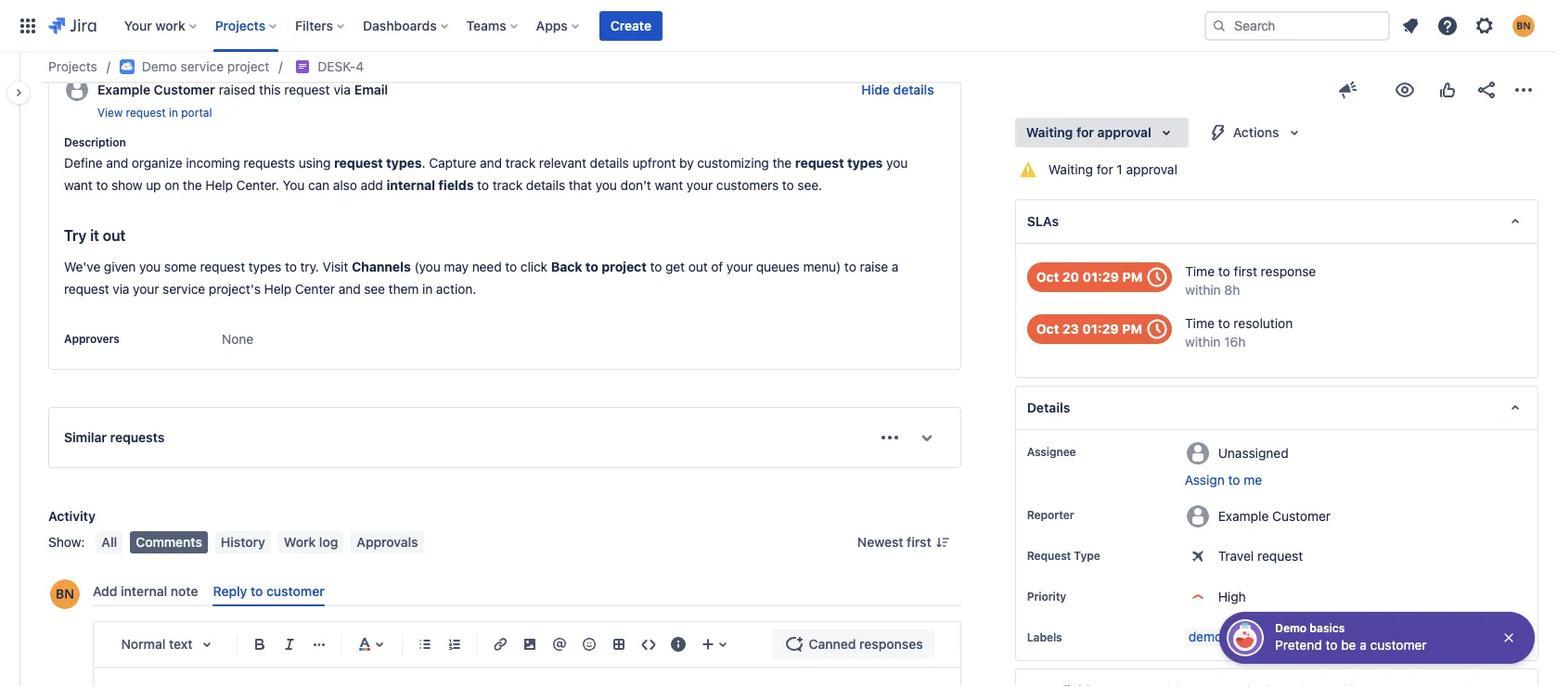Task type: vqa. For each thing, say whether or not it's contained in the screenshot.
customer
yes



Task type: locate. For each thing, give the bounding box(es) containing it.
0 horizontal spatial projects
[[48, 58, 97, 74]]

sidebar navigation image
[[0, 74, 41, 111]]

to right back
[[585, 259, 598, 275]]

1 vertical spatial 01:29
[[1082, 321, 1119, 337]]

0 vertical spatial internal
[[387, 177, 435, 193]]

help left center
[[264, 281, 292, 297]]

to left show
[[96, 177, 108, 193]]

profile image of ben nelson image
[[50, 580, 80, 610]]

you down "hide details" button
[[886, 155, 908, 171]]

up
[[146, 177, 161, 193]]

email
[[354, 82, 388, 97]]

and right capture
[[480, 155, 502, 171]]

via down given
[[113, 281, 129, 297]]

project
[[227, 58, 269, 74], [601, 259, 647, 275]]

basics
[[1310, 622, 1345, 636]]

2 horizontal spatial you
[[886, 155, 908, 171]]

0 vertical spatial a
[[892, 259, 899, 275]]

0 horizontal spatial example
[[97, 82, 150, 97]]

portal
[[181, 106, 212, 120]]

0 vertical spatial track
[[505, 155, 536, 171]]

see
[[364, 281, 385, 297]]

slas
[[1027, 213, 1059, 229]]

1 horizontal spatial demo
[[1275, 622, 1307, 636]]

1 time from the top
[[1185, 264, 1215, 279]]

italic ⌘i image
[[278, 634, 301, 656]]

projects for projects "dropdown button"
[[215, 17, 266, 33]]

clockicon image
[[1143, 263, 1172, 292], [1142, 315, 1172, 344]]

0 vertical spatial demo
[[142, 58, 177, 74]]

2 clockicon image from the top
[[1142, 315, 1172, 344]]

2 want from the left
[[655, 177, 683, 193]]

clockicon image left within 8h button
[[1143, 263, 1172, 292]]

want inside you want to show up on the help center. you can also add
[[64, 177, 93, 193]]

0 horizontal spatial demo
[[142, 58, 177, 74]]

1 pm from the top
[[1122, 269, 1143, 285]]

1 vertical spatial pm
[[1122, 321, 1142, 337]]

to up within 16h button
[[1218, 316, 1230, 331]]

projects left demo service project image
[[48, 58, 97, 74]]

priority pin to top. only you can see pinned fields. image
[[1070, 590, 1085, 605]]

filters
[[295, 17, 333, 33]]

info panel image
[[667, 634, 689, 656]]

requests right similar
[[110, 430, 165, 445]]

need
[[472, 259, 502, 275]]

to inside button
[[1228, 472, 1240, 488]]

0 horizontal spatial out
[[103, 227, 126, 244]]

in inside view request in portal link
[[169, 106, 178, 120]]

waiting for waiting for approval
[[1026, 124, 1073, 140]]

desk
[[1228, 629, 1257, 645]]

1 vertical spatial in
[[422, 281, 433, 297]]

20
[[1062, 269, 1079, 285]]

appswitcher icon image
[[17, 14, 39, 37]]

0 vertical spatial time
[[1185, 264, 1215, 279]]

normal
[[121, 637, 166, 653]]

menu bar containing all
[[92, 532, 427, 554]]

using
[[299, 155, 331, 171]]

approval right 1
[[1126, 161, 1177, 177]]

2 vertical spatial you
[[139, 259, 161, 275]]

add image, video, or file image
[[519, 634, 541, 656]]

request down we've
[[64, 281, 109, 297]]

internal right 'add'
[[121, 584, 167, 600]]

0 horizontal spatial the
[[183, 177, 202, 193]]

1 horizontal spatial want
[[655, 177, 683, 193]]

given
[[104, 259, 136, 275]]

1 horizontal spatial details
[[590, 155, 629, 171]]

request up add
[[334, 155, 383, 171]]

0 vertical spatial out
[[103, 227, 126, 244]]

normal text
[[121, 637, 193, 653]]

jira image
[[48, 14, 96, 37], [48, 14, 96, 37]]

track left relevant
[[505, 155, 536, 171]]

01:29 for 20
[[1082, 269, 1119, 285]]

to left be
[[1326, 637, 1338, 653]]

01:29 right "20"
[[1082, 269, 1119, 285]]

you right given
[[139, 259, 161, 275]]

0 horizontal spatial for
[[1076, 124, 1094, 140]]

internal fields to track details that you don't want your customers to see.
[[387, 177, 822, 193]]

you right that
[[596, 177, 617, 193]]

1 vertical spatial you
[[596, 177, 617, 193]]

0 vertical spatial clockicon image
[[1143, 263, 1172, 292]]

1 horizontal spatial customer
[[1272, 508, 1331, 524]]

help inside "to get out of your queues menu) to raise a request via your service project's help center and see them in action."
[[264, 281, 292, 297]]

1 horizontal spatial internal
[[387, 177, 435, 193]]

service
[[181, 58, 224, 74], [162, 281, 205, 297]]

1 vertical spatial internal
[[121, 584, 167, 600]]

2 01:29 from the top
[[1082, 321, 1119, 337]]

1 vertical spatial a
[[1360, 637, 1367, 653]]

1 horizontal spatial via
[[334, 82, 351, 97]]

example customer
[[1218, 508, 1331, 524]]

project left the get
[[601, 259, 647, 275]]

none
[[222, 331, 254, 347]]

0 vertical spatial within
[[1185, 282, 1221, 298]]

0 vertical spatial customer
[[266, 584, 325, 600]]

history
[[221, 535, 265, 550]]

a inside 'demo basics pretend to be a customer'
[[1360, 637, 1367, 653]]

for for 1
[[1097, 161, 1113, 177]]

1 vertical spatial project
[[601, 259, 647, 275]]

customer down demo service project link
[[154, 82, 215, 97]]

want down 'define'
[[64, 177, 93, 193]]

apps
[[536, 17, 568, 33]]

first left newest first icon in the right bottom of the page
[[907, 535, 931, 550]]

vote options: no one has voted for this issue yet. image
[[1436, 79, 1459, 101]]

you
[[283, 177, 305, 193]]

be
[[1341, 637, 1356, 653]]

0 vertical spatial your
[[687, 177, 713, 193]]

newest first
[[857, 535, 931, 550]]

to inside you want to show up on the help center. you can also add
[[96, 177, 108, 193]]

for inside "dropdown button"
[[1076, 124, 1094, 140]]

waiting down waiting for approval
[[1048, 161, 1093, 177]]

0 vertical spatial first
[[1234, 264, 1257, 279]]

1 want from the left
[[64, 177, 93, 193]]

bullet list ⌘⇧8 image
[[414, 634, 436, 656]]

0 vertical spatial customer
[[154, 82, 215, 97]]

your down given
[[133, 281, 159, 297]]

0 horizontal spatial a
[[892, 259, 899, 275]]

to up 8h
[[1218, 264, 1230, 279]]

2 horizontal spatial your
[[727, 259, 753, 275]]

first up 8h
[[1234, 264, 1257, 279]]

apps button
[[530, 11, 586, 40]]

tab list
[[85, 576, 968, 607]]

history button
[[215, 532, 271, 554]]

0 horizontal spatial requests
[[110, 430, 165, 445]]

to inside time to resolution within 16h
[[1218, 316, 1230, 331]]

a right be
[[1360, 637, 1367, 653]]

time up within 16h button
[[1185, 316, 1215, 331]]

desk-4
[[318, 58, 364, 74]]

01:29 right 23
[[1082, 321, 1119, 337]]

projects
[[215, 17, 266, 33], [48, 58, 97, 74]]

waiting inside "dropdown button"
[[1026, 124, 1073, 140]]

the right on
[[183, 177, 202, 193]]

0 vertical spatial 01:29
[[1082, 269, 1119, 285]]

help image
[[1436, 14, 1459, 37]]

2 within from the top
[[1185, 334, 1221, 350]]

and inside "to get out of your queues menu) to raise a request via your service project's help center and see them in action."
[[338, 281, 361, 297]]

define and organize incoming requests using request types . capture and track relevant details upfront by customizing the request types
[[64, 155, 883, 171]]

1 vertical spatial approval
[[1126, 161, 1177, 177]]

banner
[[0, 0, 1557, 52]]

service up raised on the left of page
[[181, 58, 224, 74]]

within left 16h
[[1185, 334, 1221, 350]]

0 horizontal spatial internal
[[121, 584, 167, 600]]

demo inside 'demo basics pretend to be a customer'
[[1275, 622, 1307, 636]]

0 vertical spatial in
[[169, 106, 178, 120]]

pm for oct 23 01:29 pm
[[1122, 321, 1142, 337]]

approval up 1
[[1097, 124, 1151, 140]]

see.
[[797, 177, 822, 193]]

1 vertical spatial projects
[[48, 58, 97, 74]]

to left the get
[[650, 259, 662, 275]]

clockicon image left within 16h button
[[1142, 315, 1172, 344]]

0 vertical spatial example
[[97, 82, 150, 97]]

time up within 8h button
[[1185, 264, 1215, 279]]

2 vertical spatial details
[[526, 177, 565, 193]]

time for time to resolution within 16h
[[1185, 316, 1215, 331]]

service down some
[[162, 281, 205, 297]]

want down upfront
[[655, 177, 683, 193]]

in left portal
[[169, 106, 178, 120]]

approval
[[1097, 124, 1151, 140], [1126, 161, 1177, 177]]

time inside "time to first response within 8h"
[[1185, 264, 1215, 279]]

request inside "to get out of your queues menu) to raise a request via your service project's help center and see them in action."
[[64, 281, 109, 297]]

menu bar
[[92, 532, 427, 554]]

approvers
[[64, 332, 119, 346]]

time inside time to resolution within 16h
[[1185, 316, 1215, 331]]

2 vertical spatial your
[[133, 281, 159, 297]]

0 vertical spatial waiting
[[1026, 124, 1073, 140]]

clockicon image for oct 23 01:29 pm
[[1142, 315, 1172, 344]]

and down we've given you some request types to try. visit channels (you may need to click back to project
[[338, 281, 361, 297]]

pm right 23
[[1122, 321, 1142, 337]]

pm for oct 20 01:29 pm
[[1122, 269, 1143, 285]]

demo-
[[1188, 629, 1228, 645]]

first
[[1234, 264, 1257, 279], [907, 535, 931, 550]]

the up the customers
[[772, 155, 792, 171]]

details down relevant
[[526, 177, 565, 193]]

1 horizontal spatial types
[[386, 155, 422, 171]]

details inside button
[[893, 82, 934, 97]]

0 vertical spatial help
[[205, 177, 233, 193]]

your right the of at top left
[[727, 259, 753, 275]]

pm right "20"
[[1122, 269, 1143, 285]]

oct left "20"
[[1036, 269, 1059, 285]]

labels
[[1027, 631, 1062, 645]]

numbered list ⌘⇧7 image
[[444, 634, 466, 656]]

work log button
[[278, 532, 344, 554]]

projects inside "dropdown button"
[[215, 17, 266, 33]]

1 horizontal spatial projects
[[215, 17, 266, 33]]

1 horizontal spatial out
[[688, 259, 708, 275]]

demo basics pretend to be a customer
[[1275, 622, 1427, 653]]

1 within from the top
[[1185, 282, 1221, 298]]

customer inside tab list
[[266, 584, 325, 600]]

try it out
[[64, 227, 126, 244]]

your work
[[124, 17, 185, 33]]

1 horizontal spatial customer
[[1370, 637, 1427, 653]]

incoming
[[186, 155, 240, 171]]

customer up the travel request
[[1272, 508, 1331, 524]]

waiting for waiting for 1 approval
[[1048, 161, 1093, 177]]

help down incoming
[[205, 177, 233, 193]]

1 vertical spatial details
[[590, 155, 629, 171]]

to left me
[[1228, 472, 1240, 488]]

within inside "time to first response within 8h"
[[1185, 282, 1221, 298]]

center.
[[236, 177, 279, 193]]

out for get
[[688, 259, 708, 275]]

oct for oct 23 01:29 pm
[[1036, 321, 1059, 337]]

0 vertical spatial pm
[[1122, 269, 1143, 285]]

2 pm from the top
[[1122, 321, 1142, 337]]

1 horizontal spatial example
[[1218, 508, 1269, 524]]

out right it
[[103, 227, 126, 244]]

request up project's
[[200, 259, 245, 275]]

link image
[[489, 634, 511, 656]]

in
[[169, 106, 178, 120], [422, 281, 433, 297]]

0 vertical spatial you
[[886, 155, 908, 171]]

a right "raise" on the top right
[[892, 259, 899, 275]]

show:
[[48, 535, 85, 550]]

0 horizontal spatial customer
[[266, 584, 325, 600]]

via
[[334, 82, 351, 97], [113, 281, 129, 297]]

0 horizontal spatial and
[[106, 155, 128, 171]]

and up show
[[106, 155, 128, 171]]

try
[[64, 227, 86, 244]]

1 horizontal spatial first
[[1234, 264, 1257, 279]]

01:29
[[1082, 269, 1119, 285], [1082, 321, 1119, 337]]

0 horizontal spatial want
[[64, 177, 93, 193]]

try.
[[300, 259, 319, 275]]

visit
[[323, 259, 348, 275]]

1 vertical spatial track
[[492, 177, 523, 193]]

1 horizontal spatial a
[[1360, 637, 1367, 653]]

more fields element
[[1015, 669, 1539, 687]]

waiting for approval button
[[1015, 118, 1188, 148]]

filters button
[[290, 11, 352, 40]]

0 horizontal spatial help
[[205, 177, 233, 193]]

01:29 for 23
[[1082, 321, 1119, 337]]

1 vertical spatial customer
[[1272, 508, 1331, 524]]

for left 1
[[1097, 161, 1113, 177]]

0 horizontal spatial types
[[249, 259, 281, 275]]

1 vertical spatial first
[[907, 535, 931, 550]]

hide details button
[[850, 75, 945, 105]]

details up internal fields to track details that you don't want your customers to see.
[[590, 155, 629, 171]]

oct left 23
[[1036, 321, 1059, 337]]

demo-desk link
[[1185, 629, 1261, 648]]

0 vertical spatial the
[[772, 155, 792, 171]]

comments
[[136, 535, 202, 550]]

1 vertical spatial within
[[1185, 334, 1221, 350]]

for
[[1076, 124, 1094, 140], [1097, 161, 1113, 177]]

types down hide
[[847, 155, 883, 171]]

in inside "to get out of your queues menu) to raise a request via your service project's help center and see them in action."
[[422, 281, 433, 297]]

.
[[422, 155, 425, 171]]

0 vertical spatial details
[[893, 82, 934, 97]]

canned responses
[[809, 637, 923, 653]]

1 vertical spatial your
[[727, 259, 753, 275]]

types left capture
[[386, 155, 422, 171]]

1 horizontal spatial for
[[1097, 161, 1113, 177]]

view request in portal
[[97, 106, 212, 120]]

types up project's
[[249, 259, 281, 275]]

and
[[106, 155, 128, 171], [480, 155, 502, 171], [338, 281, 361, 297]]

customer for example customer raised this request via email
[[154, 82, 215, 97]]

reporter
[[1027, 509, 1074, 522]]

0 vertical spatial oct
[[1036, 269, 1059, 285]]

1 vertical spatial via
[[113, 281, 129, 297]]

out inside "to get out of your queues menu) to raise a request via your service project's help center and see them in action."
[[688, 259, 708, 275]]

slas element
[[1015, 200, 1539, 244]]

1 vertical spatial for
[[1097, 161, 1113, 177]]

within left 8h
[[1185, 282, 1221, 298]]

request down the service request with approvals image
[[284, 82, 330, 97]]

time
[[1185, 264, 1215, 279], [1185, 316, 1215, 331]]

0 vertical spatial project
[[227, 58, 269, 74]]

assign to me button
[[1185, 471, 1519, 490]]

add
[[93, 584, 117, 600]]

to left the see.
[[782, 177, 794, 193]]

out left the of at top left
[[688, 259, 708, 275]]

1 vertical spatial help
[[264, 281, 292, 297]]

1 vertical spatial example
[[1218, 508, 1269, 524]]

want
[[64, 177, 93, 193], [655, 177, 683, 193]]

1 oct from the top
[[1036, 269, 1059, 285]]

project up "example customer raised this request via email"
[[227, 58, 269, 74]]

give feedback image
[[1337, 79, 1359, 101]]

request
[[1027, 549, 1071, 563]]

0 vertical spatial approval
[[1097, 124, 1151, 140]]

1 horizontal spatial in
[[422, 281, 433, 297]]

1 vertical spatial customer
[[1370, 637, 1427, 653]]

example down me
[[1218, 508, 1269, 524]]

1 01:29 from the top
[[1082, 269, 1119, 285]]

relevant
[[539, 155, 586, 171]]

2 horizontal spatial details
[[893, 82, 934, 97]]

1 vertical spatial oct
[[1036, 321, 1059, 337]]

help inside you want to show up on the help center. you can also add
[[205, 177, 233, 193]]

projects up 'demo service project'
[[215, 17, 266, 33]]

example down demo service project image
[[97, 82, 150, 97]]

to inside "time to first response within 8h"
[[1218, 264, 1230, 279]]

show image
[[912, 423, 942, 453]]

1 vertical spatial the
[[183, 177, 202, 193]]

2 time from the top
[[1185, 316, 1215, 331]]

requests up center.
[[243, 155, 295, 171]]

raise
[[860, 259, 888, 275]]

0 horizontal spatial in
[[169, 106, 178, 120]]

create button
[[599, 11, 663, 40]]

0 vertical spatial requests
[[243, 155, 295, 171]]

for up waiting for 1 approval
[[1076, 124, 1094, 140]]

waiting up warning: insufficient approvers image
[[1026, 124, 1073, 140]]

1 clockicon image from the top
[[1143, 263, 1172, 292]]

0 vertical spatial for
[[1076, 124, 1094, 140]]

1 vertical spatial clockicon image
[[1142, 315, 1172, 344]]

may
[[444, 259, 469, 275]]

your down by on the top left of the page
[[687, 177, 713, 193]]

demo right demo service project image
[[142, 58, 177, 74]]

example for example customer
[[1218, 508, 1269, 524]]

to
[[96, 177, 108, 193], [477, 177, 489, 193], [782, 177, 794, 193], [285, 259, 297, 275], [505, 259, 517, 275], [585, 259, 598, 275], [650, 259, 662, 275], [844, 259, 856, 275], [1218, 264, 1230, 279], [1218, 316, 1230, 331], [1228, 472, 1240, 488], [251, 584, 263, 600], [1326, 637, 1338, 653]]

to right reply
[[251, 584, 263, 600]]

0 horizontal spatial via
[[113, 281, 129, 297]]

0 horizontal spatial first
[[907, 535, 931, 550]]

track down define and organize incoming requests using request types . capture and track relevant details upfront by customizing the request types
[[492, 177, 523, 193]]

internal down .
[[387, 177, 435, 193]]

types
[[386, 155, 422, 171], [847, 155, 883, 171], [249, 259, 281, 275]]

clockicon image for oct 20 01:29 pm
[[1143, 263, 1172, 292]]

customer right be
[[1370, 637, 1427, 653]]

projects for projects link
[[48, 58, 97, 74]]

demo up pretend
[[1275, 622, 1307, 636]]

via down desk-4 link
[[334, 82, 351, 97]]

1 vertical spatial requests
[[110, 430, 165, 445]]

dashboards button
[[357, 11, 455, 40]]

details right hide
[[893, 82, 934, 97]]

1 horizontal spatial and
[[338, 281, 361, 297]]

2 oct from the top
[[1036, 321, 1059, 337]]

newest
[[857, 535, 903, 550]]

in down '(you'
[[422, 281, 433, 297]]

0 horizontal spatial customer
[[154, 82, 215, 97]]

0 vertical spatial via
[[334, 82, 351, 97]]

customer down work
[[266, 584, 325, 600]]

demo service project link
[[120, 56, 269, 78]]



Task type: describe. For each thing, give the bounding box(es) containing it.
to down define and organize incoming requests using request types . capture and track relevant details upfront by customizing the request types
[[477, 177, 489, 193]]

note
[[171, 584, 198, 600]]

demo for demo basics pretend to be a customer
[[1275, 622, 1307, 636]]

request down the "example customer"
[[1257, 548, 1303, 564]]

service request with approvals image
[[295, 59, 310, 74]]

responses
[[859, 637, 923, 653]]

you inside you want to show up on the help center. you can also add
[[886, 155, 908, 171]]

to inside 'demo basics pretend to be a customer'
[[1326, 637, 1338, 653]]

work log
[[284, 535, 338, 550]]

view
[[97, 106, 123, 120]]

bold ⌘b image
[[249, 634, 271, 656]]

0 vertical spatial service
[[181, 58, 224, 74]]

upfront
[[632, 155, 676, 171]]

your
[[124, 17, 152, 33]]

a inside "to get out of your queues menu) to raise a request via your service project's help center and see them in action."
[[892, 259, 899, 275]]

can
[[308, 177, 330, 193]]

details element
[[1015, 386, 1539, 431]]

teams button
[[461, 11, 525, 40]]

projects link
[[48, 56, 97, 78]]

customers
[[716, 177, 779, 193]]

pretend
[[1275, 637, 1322, 653]]

approvals button
[[351, 532, 424, 554]]

warning: insufficient approvers image
[[1017, 159, 1039, 181]]

project's
[[209, 281, 261, 297]]

time to resolution within 16h
[[1185, 316, 1293, 350]]

demo for demo service project
[[142, 58, 177, 74]]

to left click
[[505, 259, 517, 275]]

raised
[[219, 82, 255, 97]]

copy link to issue image
[[360, 58, 375, 73]]

time to first response within 8h
[[1185, 264, 1316, 298]]

it
[[90, 227, 99, 244]]

on
[[164, 177, 179, 193]]

2 horizontal spatial and
[[480, 155, 502, 171]]

Search field
[[1204, 11, 1390, 40]]

emoji image
[[578, 634, 600, 656]]

your profile and settings image
[[1513, 14, 1535, 37]]

canned responses button
[[772, 630, 934, 660]]

request up the see.
[[795, 155, 844, 171]]

2 horizontal spatial types
[[847, 155, 883, 171]]

add internal note
[[93, 584, 198, 600]]

1 horizontal spatial you
[[596, 177, 617, 193]]

to left "raise" on the top right
[[844, 259, 856, 275]]

notifications image
[[1399, 14, 1422, 37]]

banner containing your work
[[0, 0, 1557, 52]]

4
[[356, 58, 364, 74]]

log
[[319, 535, 338, 550]]

approval inside waiting for approval "dropdown button"
[[1097, 124, 1151, 140]]

23
[[1062, 321, 1079, 337]]

tab list containing add internal note
[[85, 576, 968, 607]]

text
[[169, 637, 193, 653]]

watch options: you are not watching this issue, 0 people watching image
[[1394, 79, 1416, 101]]

oct 23 01:29 pm
[[1036, 321, 1142, 337]]

more formatting image
[[308, 634, 330, 656]]

reporter pin to top. only you can see pinned fields. image
[[1078, 509, 1093, 523]]

response
[[1261, 264, 1316, 279]]

close image
[[1501, 631, 1516, 646]]

travel
[[1218, 548, 1254, 564]]

you want to show up on the help center. you can also add
[[64, 155, 911, 193]]

settings image
[[1474, 14, 1496, 37]]

mention image
[[548, 634, 571, 656]]

service inside "to get out of your queues menu) to raise a request via your service project's help center and see them in action."
[[162, 281, 205, 297]]

first inside "newest first" button
[[907, 535, 931, 550]]

description
[[64, 136, 126, 150]]

dashboards
[[363, 17, 437, 33]]

example customer raised this request via email
[[97, 82, 388, 97]]

code snippet image
[[637, 634, 660, 656]]

first inside "time to first response within 8h"
[[1234, 264, 1257, 279]]

details
[[1027, 400, 1070, 416]]

within inside time to resolution within 16h
[[1185, 334, 1221, 350]]

type
[[1074, 549, 1100, 563]]

capture
[[429, 155, 476, 171]]

demo service project image
[[120, 59, 134, 74]]

work
[[155, 17, 185, 33]]

the inside you want to show up on the help center. you can also add
[[183, 177, 202, 193]]

newest first button
[[846, 532, 961, 554]]

also
[[333, 177, 357, 193]]

similar requests
[[64, 430, 165, 445]]

oct 20 01:29 pm
[[1036, 269, 1143, 285]]

newest first image
[[935, 535, 950, 550]]

desk-4 link
[[318, 56, 364, 78]]

to left try.
[[285, 259, 297, 275]]

1
[[1117, 161, 1123, 177]]

some
[[164, 259, 197, 275]]

hide details
[[861, 82, 934, 97]]

work
[[284, 535, 316, 550]]

hide
[[861, 82, 890, 97]]

editor toolbar toolbar
[[112, 625, 953, 666]]

assign
[[1185, 472, 1225, 488]]

internal inside tab list
[[121, 584, 167, 600]]

them
[[389, 281, 419, 297]]

request right the view
[[126, 106, 166, 120]]

all
[[102, 535, 117, 550]]

customer inside 'demo basics pretend to be a customer'
[[1370, 637, 1427, 653]]

0 horizontal spatial your
[[133, 281, 159, 297]]

canned
[[809, 637, 856, 653]]

to inside tab list
[[251, 584, 263, 600]]

demo service project
[[142, 58, 269, 74]]

search image
[[1212, 18, 1227, 33]]

waiting for approval
[[1026, 124, 1151, 140]]

desk-
[[318, 58, 356, 74]]

0 horizontal spatial you
[[139, 259, 161, 275]]

we've
[[64, 259, 100, 275]]

activity
[[48, 509, 95, 524]]

actions
[[1233, 124, 1279, 140]]

teams
[[466, 17, 506, 33]]

16h
[[1224, 334, 1246, 350]]

out for it
[[103, 227, 126, 244]]

actions image
[[1513, 79, 1535, 101]]

share image
[[1475, 79, 1498, 101]]

0 horizontal spatial project
[[227, 58, 269, 74]]

within 8h button
[[1185, 281, 1240, 300]]

time for time to first response within 8h
[[1185, 264, 1215, 279]]

assignee
[[1027, 445, 1076, 459]]

customer for example customer
[[1272, 508, 1331, 524]]

fields
[[438, 177, 474, 193]]

via inside "to get out of your queues menu) to raise a request via your service project's help center and see them in action."
[[113, 281, 129, 297]]

click
[[520, 259, 547, 275]]

action.
[[436, 281, 476, 297]]

menu)
[[803, 259, 841, 275]]

actions button
[[1196, 118, 1316, 148]]

(you
[[414, 259, 440, 275]]

to get out of your queues menu) to raise a request via your service project's help center and see them in action.
[[64, 259, 902, 297]]

primary element
[[11, 0, 1204, 52]]

organize
[[132, 155, 182, 171]]

that
[[569, 177, 592, 193]]

approvals
[[357, 535, 418, 550]]

high
[[1218, 589, 1246, 605]]

example for example customer raised this request via email
[[97, 82, 150, 97]]

show
[[111, 177, 142, 193]]

table image
[[608, 634, 630, 656]]

assign to me
[[1185, 472, 1262, 488]]

all button
[[96, 532, 123, 554]]

within 16h button
[[1185, 333, 1246, 352]]

define
[[64, 155, 103, 171]]

your work button
[[119, 11, 204, 40]]

1 horizontal spatial your
[[687, 177, 713, 193]]

demo-desk
[[1188, 629, 1257, 645]]

oct for oct 20 01:29 pm
[[1036, 269, 1059, 285]]

travel request
[[1218, 548, 1303, 564]]

for for approval
[[1076, 124, 1094, 140]]

1 horizontal spatial requests
[[243, 155, 295, 171]]



